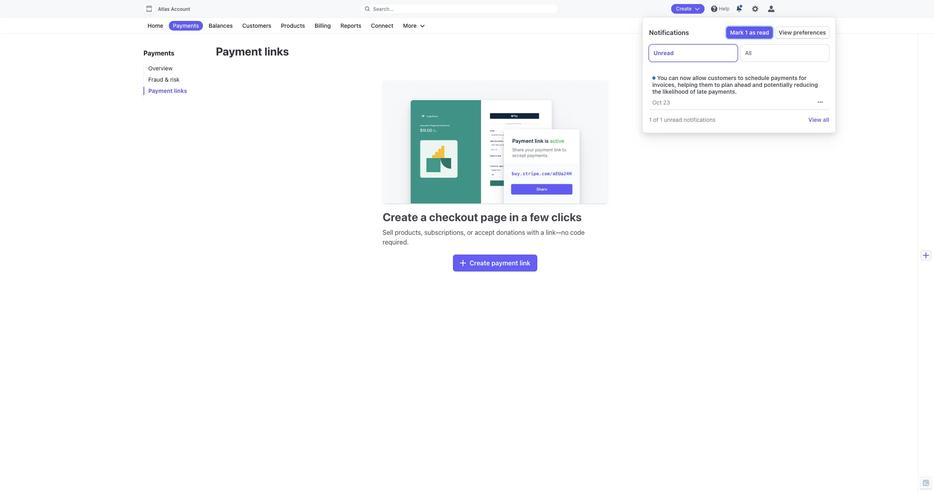 Task type: vqa. For each thing, say whether or not it's contained in the screenshot.
left rates
no



Task type: locate. For each thing, give the bounding box(es) containing it.
Search… text field
[[360, 4, 558, 14]]

2 horizontal spatial 1
[[746, 29, 748, 36]]

payment links down &
[[148, 87, 187, 94]]

connect link
[[367, 21, 398, 31]]

all button
[[741, 45, 830, 62]]

of
[[690, 88, 696, 95], [654, 116, 659, 123]]

1 vertical spatial payment
[[148, 87, 173, 94]]

a right in at top
[[521, 210, 528, 224]]

payment down customers link on the top of page
[[216, 45, 262, 58]]

unread
[[664, 116, 682, 123]]

1 vertical spatial view
[[809, 116, 822, 123]]

help button
[[708, 2, 733, 15]]

0 horizontal spatial links
[[174, 87, 187, 94]]

view for view preferences
[[779, 29, 792, 36]]

invoices,
[[653, 81, 677, 88]]

a up products,
[[421, 210, 427, 224]]

of left late on the top of page
[[690, 88, 696, 95]]

overview link
[[144, 64, 208, 72]]

more button
[[399, 21, 429, 31]]

test
[[734, 22, 746, 29]]

create inside button
[[677, 6, 692, 12]]

1 horizontal spatial 1
[[660, 116, 663, 123]]

of left unread
[[654, 116, 659, 123]]

oct
[[653, 99, 662, 106]]

customers
[[242, 22, 271, 29]]

link
[[520, 259, 531, 267]]

0 horizontal spatial payment links
[[148, 87, 187, 94]]

1 horizontal spatial links
[[265, 45, 289, 58]]

view left all
[[809, 116, 822, 123]]

0 vertical spatial of
[[690, 88, 696, 95]]

1 inside button
[[746, 29, 748, 36]]

2 horizontal spatial create
[[677, 6, 692, 12]]

payment links
[[216, 45, 289, 58], [148, 87, 187, 94]]

view
[[779, 29, 792, 36], [809, 116, 822, 123]]

mark 1 as read
[[731, 29, 770, 36]]

tab list containing unread
[[649, 45, 830, 62]]

overview
[[148, 65, 173, 72]]

for
[[799, 74, 807, 81]]

a inside sell products, subscriptions, or accept donations with a link—no code required.
[[541, 229, 544, 236]]

them
[[700, 81, 713, 88]]

billing
[[315, 22, 331, 29]]

customers
[[708, 74, 737, 81]]

unread
[[654, 49, 674, 56]]

reports
[[341, 22, 362, 29]]

atlas account button
[[144, 3, 198, 14]]

0 vertical spatial create
[[677, 6, 692, 12]]

view up all button on the top of page
[[779, 29, 792, 36]]

you can now allow customers to schedule payments for invoices, helping them to plan ahead and potentially reducing the likelihood of late payments.
[[653, 74, 818, 95]]

1 vertical spatial payment links
[[148, 87, 187, 94]]

few
[[530, 210, 549, 224]]

create button
[[672, 4, 705, 14]]

payments
[[173, 22, 199, 29], [144, 49, 174, 57]]

1 vertical spatial of
[[654, 116, 659, 123]]

create up notifications
[[677, 6, 692, 12]]

products link
[[277, 21, 309, 31]]

developers
[[696, 22, 726, 29]]

1 horizontal spatial of
[[690, 88, 696, 95]]

now
[[680, 74, 691, 81]]

2 vertical spatial create
[[470, 259, 490, 267]]

view for view all
[[809, 116, 822, 123]]

0 vertical spatial view
[[779, 29, 792, 36]]

search…
[[373, 6, 394, 12]]

create for create a checkout page in a few clicks
[[383, 210, 418, 224]]

links
[[265, 45, 289, 58], [174, 87, 187, 94]]

links down fraud & risk link
[[174, 87, 187, 94]]

1 of 1 unread notifications
[[649, 116, 716, 123]]

and
[[753, 81, 763, 88]]

balances
[[209, 22, 233, 29]]

payment links down customers link on the top of page
[[216, 45, 289, 58]]

a right with at the right top
[[541, 229, 544, 236]]

create left payment
[[470, 259, 490, 267]]

create
[[677, 6, 692, 12], [383, 210, 418, 224], [470, 259, 490, 267]]

in
[[510, 210, 519, 224]]

reports link
[[337, 21, 366, 31]]

payment down fraud & risk
[[148, 87, 173, 94]]

you
[[658, 74, 668, 81]]

&
[[165, 76, 169, 83]]

0 horizontal spatial create
[[383, 210, 418, 224]]

0 horizontal spatial payment
[[148, 87, 173, 94]]

notifications
[[649, 29, 690, 36]]

1 horizontal spatial payment links
[[216, 45, 289, 58]]

tab list
[[649, 45, 830, 62]]

reducing
[[794, 81, 818, 88]]

view preferences link
[[776, 27, 830, 38]]

1 horizontal spatial view
[[809, 116, 822, 123]]

notifications
[[684, 116, 716, 123]]

payment links inside payment links link
[[148, 87, 187, 94]]

payment links link
[[144, 87, 208, 95]]

1 vertical spatial create
[[383, 210, 418, 224]]

0 horizontal spatial of
[[654, 116, 659, 123]]

0 vertical spatial payment
[[216, 45, 262, 58]]

create for create
[[677, 6, 692, 12]]

0 horizontal spatial to
[[715, 81, 720, 88]]

links down products link
[[265, 45, 289, 58]]

create up products,
[[383, 210, 418, 224]]

1
[[746, 29, 748, 36], [649, 116, 652, 123], [660, 116, 663, 123]]

to right plan
[[738, 74, 744, 81]]

0 vertical spatial links
[[265, 45, 289, 58]]

2 horizontal spatial a
[[541, 229, 544, 236]]

0 horizontal spatial view
[[779, 29, 792, 36]]

risk
[[170, 76, 180, 83]]

a
[[421, 210, 427, 224], [521, 210, 528, 224], [541, 229, 544, 236]]

payment
[[216, 45, 262, 58], [148, 87, 173, 94]]

products,
[[395, 229, 423, 236]]

home
[[148, 22, 163, 29]]

0 horizontal spatial a
[[421, 210, 427, 224]]

products
[[281, 22, 305, 29]]

payments up overview
[[144, 49, 174, 57]]

atlas
[[158, 6, 170, 12]]

late
[[697, 88, 707, 95]]

1 horizontal spatial create
[[470, 259, 490, 267]]

payments down account
[[173, 22, 199, 29]]

ahead
[[735, 81, 751, 88]]

to left plan
[[715, 81, 720, 88]]



Task type: describe. For each thing, give the bounding box(es) containing it.
Search… search field
[[360, 4, 558, 14]]

1 vertical spatial payments
[[144, 49, 174, 57]]

all
[[823, 116, 830, 123]]

view all link
[[809, 116, 830, 123]]

read
[[757, 29, 770, 36]]

notifications image
[[736, 6, 743, 12]]

23
[[664, 99, 670, 106]]

clicks
[[552, 210, 582, 224]]

payments.
[[709, 88, 737, 95]]

create payment link link
[[454, 255, 537, 271]]

the
[[653, 88, 662, 95]]

0 horizontal spatial 1
[[649, 116, 652, 123]]

sell products, subscriptions, or accept donations with a link—no code required.
[[383, 229, 585, 246]]

unread button
[[649, 45, 738, 62]]

all
[[746, 49, 752, 56]]

code
[[571, 229, 585, 236]]

help
[[719, 6, 730, 12]]

view all
[[809, 116, 830, 123]]

likelihood
[[663, 88, 689, 95]]

balances link
[[205, 21, 237, 31]]

developers link
[[692, 21, 730, 31]]

payments link
[[169, 21, 203, 31]]

customers link
[[238, 21, 275, 31]]

as
[[750, 29, 756, 36]]

payment
[[492, 259, 518, 267]]

preferences
[[794, 29, 826, 36]]

fraud & risk link
[[144, 76, 208, 84]]

with
[[527, 229, 539, 236]]

1 vertical spatial links
[[174, 87, 187, 94]]

payment inside payment links link
[[148, 87, 173, 94]]

billing link
[[311, 21, 335, 31]]

more
[[403, 22, 417, 29]]

oct 23
[[653, 99, 670, 106]]

of inside you can now allow customers to schedule payments for invoices, helping them to plan ahead and potentially reducing the likelihood of late payments.
[[690, 88, 696, 95]]

1 horizontal spatial to
[[738, 74, 744, 81]]

plan
[[722, 81, 733, 88]]

fraud & risk
[[148, 76, 180, 83]]

test mode
[[734, 22, 762, 29]]

helping
[[678, 81, 698, 88]]

page
[[481, 210, 507, 224]]

accept
[[475, 229, 495, 236]]

connect
[[371, 22, 394, 29]]

mark
[[731, 29, 744, 36]]

account
[[171, 6, 190, 12]]

can
[[669, 74, 679, 81]]

payments
[[771, 74, 798, 81]]

link—no
[[546, 229, 569, 236]]

fraud
[[148, 76, 163, 83]]

1 horizontal spatial a
[[521, 210, 528, 224]]

0 vertical spatial payment links
[[216, 45, 289, 58]]

1 horizontal spatial payment
[[216, 45, 262, 58]]

potentially
[[764, 81, 793, 88]]

subscriptions,
[[425, 229, 466, 236]]

0 vertical spatial payments
[[173, 22, 199, 29]]

checkout
[[429, 210, 478, 224]]

view preferences
[[779, 29, 826, 36]]

required.
[[383, 239, 409, 246]]

schedule
[[745, 74, 770, 81]]

donations
[[497, 229, 525, 236]]

atlas account
[[158, 6, 190, 12]]

mark 1 as read button
[[727, 27, 773, 38]]

home link
[[144, 21, 167, 31]]

create payment link
[[470, 259, 531, 267]]

sell
[[383, 229, 393, 236]]

create for create payment link
[[470, 259, 490, 267]]

mode
[[747, 22, 762, 29]]

create a checkout page in a few clicks
[[383, 210, 582, 224]]

allow
[[693, 74, 707, 81]]

or
[[467, 229, 473, 236]]

more options image
[[818, 100, 823, 105]]



